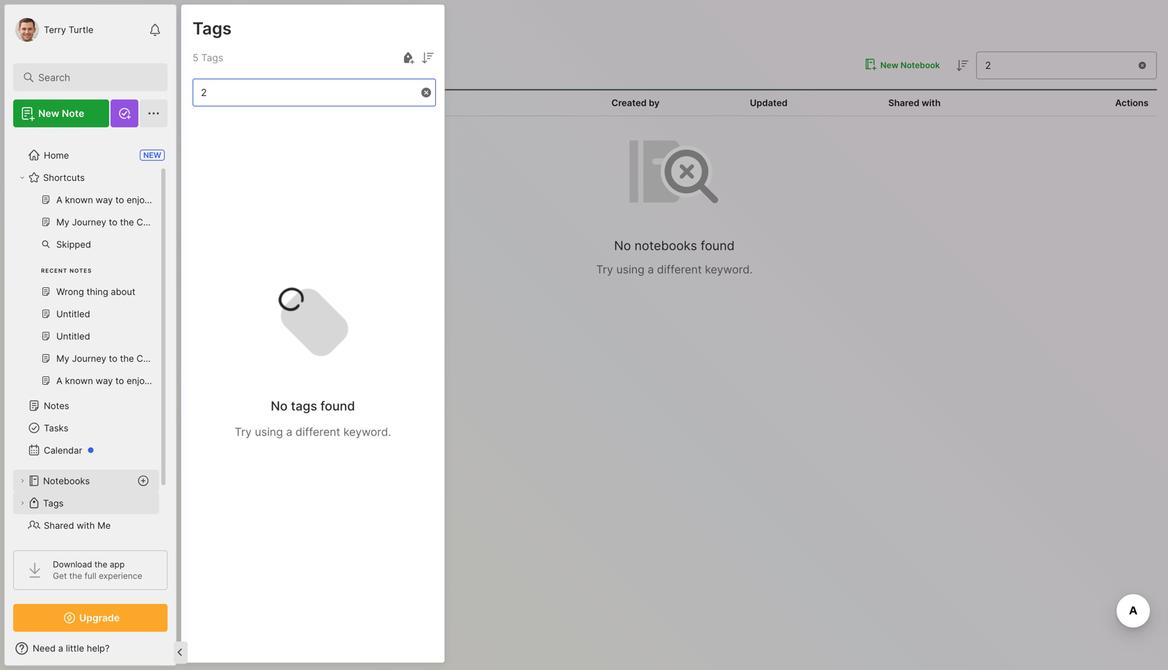 Task type: locate. For each thing, give the bounding box(es) containing it.
try using a different keyword. for tags
[[235, 425, 391, 439]]

terry turtle
[[44, 24, 94, 35]]

notebooks up tags button
[[43, 475, 90, 486]]

keyword.
[[706, 263, 753, 276], [344, 425, 391, 439]]

shared with button
[[881, 90, 1019, 116]]

notes
[[70, 267, 92, 274], [44, 400, 69, 411]]

1 horizontal spatial no
[[615, 238, 631, 253]]

different down no notebooks found
[[658, 263, 702, 276]]

created by button
[[604, 90, 742, 116]]

2 horizontal spatial a
[[648, 263, 654, 276]]

click to collapse image
[[176, 644, 186, 661]]

a left little
[[58, 643, 63, 654]]

using
[[617, 263, 645, 276], [255, 425, 283, 439]]

0 horizontal spatial using
[[255, 425, 283, 439]]

a inside field
[[58, 643, 63, 654]]

notebooks for 0
[[201, 59, 250, 71]]

5 tags
[[193, 52, 223, 64]]

0 horizontal spatial a
[[58, 643, 63, 654]]

different
[[658, 263, 702, 276], [296, 425, 341, 439]]

0 vertical spatial the
[[95, 559, 108, 570]]

notes inside group
[[70, 267, 92, 274]]

1 vertical spatial the
[[69, 571, 82, 581]]

tags
[[193, 18, 232, 39], [201, 52, 223, 64], [43, 498, 64, 508]]

tasks
[[44, 423, 68, 433]]

0 vertical spatial tags
[[193, 18, 232, 39]]

a for notebooks
[[648, 263, 654, 276]]

0 vertical spatial using
[[617, 263, 645, 276]]

the up the full
[[95, 559, 108, 570]]

1 vertical spatial notebooks
[[635, 238, 698, 253]]

1 vertical spatial using
[[255, 425, 283, 439]]

1 horizontal spatial new
[[881, 60, 899, 70]]

new for new note
[[38, 108, 59, 119]]

need a little help?
[[33, 643, 110, 654]]

keyword. down no notebooks found
[[706, 263, 753, 276]]

me
[[97, 520, 111, 531]]

1 horizontal spatial found
[[701, 238, 735, 253]]

no
[[615, 238, 631, 253], [271, 398, 288, 414]]

0 horizontal spatial different
[[296, 425, 341, 439]]

try using a different keyword. inside notebooks element
[[597, 263, 753, 276]]

0 vertical spatial keyword.
[[706, 263, 753, 276]]

1 horizontal spatial try using a different keyword.
[[597, 263, 753, 276]]

updated
[[751, 97, 788, 108]]

new inside main element
[[38, 108, 59, 119]]

1 horizontal spatial notes
[[70, 267, 92, 274]]

a
[[648, 263, 654, 276], [286, 425, 293, 439], [58, 643, 63, 654]]

1 horizontal spatial different
[[658, 263, 702, 276]]

Sort field
[[420, 49, 436, 66]]

1 horizontal spatial keyword.
[[706, 263, 753, 276]]

keyword. inside notebooks element
[[706, 263, 753, 276]]

0 horizontal spatial try using a different keyword.
[[235, 425, 391, 439]]

different inside notebooks element
[[658, 263, 702, 276]]

notes right recent
[[70, 267, 92, 274]]

found inside notebooks element
[[701, 238, 735, 253]]

0 vertical spatial try
[[597, 263, 614, 276]]

the
[[95, 559, 108, 570], [69, 571, 82, 581]]

a down no notebooks found
[[648, 263, 654, 276]]

try using a different keyword.
[[597, 263, 753, 276], [235, 425, 391, 439]]

new left note
[[38, 108, 59, 119]]

notebooks
[[192, 17, 280, 38], [43, 475, 90, 486]]

shortcuts button
[[13, 166, 159, 189]]

need
[[33, 643, 56, 654]]

notebooks up 0 notebooks
[[192, 17, 280, 38]]

a inside notebooks element
[[648, 263, 654, 276]]

try inside notebooks element
[[597, 263, 614, 276]]

0 vertical spatial different
[[658, 263, 702, 276]]

no notebooks found
[[615, 238, 735, 253]]

2 vertical spatial tags
[[43, 498, 64, 508]]

using inside notebooks element
[[617, 263, 645, 276]]

0 horizontal spatial no
[[271, 398, 288, 414]]

tags up shared on the bottom of page
[[43, 498, 64, 508]]

tags right 5
[[201, 52, 223, 64]]

1 vertical spatial a
[[286, 425, 293, 439]]

0 horizontal spatial found
[[321, 398, 355, 414]]

Search text field
[[38, 71, 149, 84]]

found for no tags found
[[321, 398, 355, 414]]

0 vertical spatial try using a different keyword.
[[597, 263, 753, 276]]

tasks button
[[13, 417, 159, 439]]

shared
[[889, 97, 920, 108]]

none search field inside main element
[[38, 69, 149, 86]]

download the app get the full experience
[[53, 559, 142, 581]]

1 horizontal spatial try
[[597, 263, 614, 276]]

try using a different keyword. down no notebooks found
[[597, 263, 753, 276]]

1 vertical spatial new
[[38, 108, 59, 119]]

1 horizontal spatial using
[[617, 263, 645, 276]]

Find Notebooks… text field
[[978, 54, 1129, 77]]

found
[[701, 238, 735, 253], [321, 398, 355, 414]]

0 vertical spatial a
[[648, 263, 654, 276]]

1 vertical spatial notes
[[44, 400, 69, 411]]

different down no tags found in the bottom left of the page
[[296, 425, 341, 439]]

created by
[[612, 97, 660, 108]]

1 vertical spatial keyword.
[[344, 425, 391, 439]]

None search field
[[38, 69, 149, 86]]

1 vertical spatial no
[[271, 398, 288, 414]]

0 horizontal spatial notebooks
[[43, 475, 90, 486]]

using down no notebooks found
[[617, 263, 645, 276]]

0 horizontal spatial keyword.
[[344, 425, 391, 439]]

1 vertical spatial found
[[321, 398, 355, 414]]

0 vertical spatial no
[[615, 238, 631, 253]]

tags inside button
[[43, 498, 64, 508]]

1 vertical spatial notebooks
[[43, 475, 90, 486]]

0 vertical spatial notebooks
[[201, 59, 250, 71]]

Account field
[[13, 16, 94, 44]]

0 horizontal spatial notes
[[44, 400, 69, 411]]

keyword. for no notebooks found
[[706, 263, 753, 276]]

1 vertical spatial tags
[[201, 52, 223, 64]]

tags up "5 tags"
[[193, 18, 232, 39]]

notebooks
[[201, 59, 250, 71], [635, 238, 698, 253]]

0 vertical spatial new
[[881, 60, 899, 70]]

expand tags image
[[18, 499, 26, 507]]

keyword. down no tags found in the bottom left of the page
[[344, 425, 391, 439]]

a for tags
[[286, 425, 293, 439]]

2 vertical spatial a
[[58, 643, 63, 654]]

using down no tags found in the bottom left of the page
[[255, 425, 283, 439]]

tree containing home
[[5, 136, 176, 567]]

new note
[[38, 108, 84, 119]]

the down download on the left
[[69, 571, 82, 581]]

tree
[[5, 136, 176, 567]]

try
[[597, 263, 614, 276], [235, 425, 252, 439]]

new left notebook
[[881, 60, 899, 70]]

a down tags
[[286, 425, 293, 439]]

0 horizontal spatial try
[[235, 425, 252, 439]]

1 vertical spatial try using a different keyword.
[[235, 425, 391, 439]]

notebooks for no
[[635, 238, 698, 253]]

1 horizontal spatial notebooks
[[192, 17, 280, 38]]

5
[[193, 52, 199, 64]]

new
[[881, 60, 899, 70], [38, 108, 59, 119]]

0 horizontal spatial new
[[38, 108, 59, 119]]

recent
[[41, 267, 68, 274]]

1 horizontal spatial notebooks
[[635, 238, 698, 253]]

try using a different keyword. down no tags found in the bottom left of the page
[[235, 425, 391, 439]]

1 vertical spatial different
[[296, 425, 341, 439]]

0 vertical spatial found
[[701, 238, 735, 253]]

turtle
[[69, 24, 94, 35]]

0 vertical spatial notes
[[70, 267, 92, 274]]

0 horizontal spatial notebooks
[[201, 59, 250, 71]]

notes up tasks
[[44, 400, 69, 411]]

1 vertical spatial try
[[235, 425, 252, 439]]

1 horizontal spatial a
[[286, 425, 293, 439]]

notebooks link
[[13, 470, 159, 492]]

try for no tags found
[[235, 425, 252, 439]]

new inside button
[[881, 60, 899, 70]]



Task type: describe. For each thing, give the bounding box(es) containing it.
full
[[85, 571, 96, 581]]

shared with me link
[[13, 514, 159, 536]]

with
[[922, 97, 941, 108]]

0 horizontal spatial the
[[69, 571, 82, 581]]

new notebook
[[881, 60, 941, 70]]

found for no notebooks found
[[701, 238, 735, 253]]

main element
[[0, 0, 181, 670]]

created
[[612, 97, 647, 108]]

little
[[66, 643, 84, 654]]

using for no tags found
[[255, 425, 283, 439]]

new notebook button
[[864, 57, 941, 74]]

experience
[[99, 571, 142, 581]]

title button
[[192, 90, 604, 116]]

help?
[[87, 643, 110, 654]]

tags button
[[13, 492, 159, 514]]

new for new notebook
[[881, 60, 899, 70]]

Find tags… text field
[[193, 83, 417, 102]]

download
[[53, 559, 92, 570]]

no for no tags found
[[271, 398, 288, 414]]

shared
[[44, 520, 74, 531]]

try using a different keyword. for notebooks
[[597, 263, 753, 276]]

expand notebooks image
[[18, 477, 26, 485]]

actions
[[1116, 97, 1149, 108]]

0 notebooks
[[192, 59, 250, 71]]

actions button
[[1019, 90, 1158, 116]]

sort options image
[[420, 50, 436, 66]]

shared with me
[[44, 520, 111, 531]]

0
[[192, 59, 198, 71]]

notebooks element
[[181, 0, 1169, 670]]

1 horizontal spatial the
[[95, 559, 108, 570]]

notebooks inside main element
[[43, 475, 90, 486]]

keyword. for no tags found
[[344, 425, 391, 439]]

shortcuts
[[43, 172, 85, 183]]

app
[[110, 559, 125, 570]]

tree inside main element
[[5, 136, 176, 567]]

calendar
[[44, 445, 82, 456]]

get
[[53, 571, 67, 581]]

try for no notebooks found
[[597, 263, 614, 276]]

upgrade button
[[13, 604, 168, 632]]

shared with
[[889, 97, 941, 108]]

recent notes
[[41, 267, 92, 274]]

no tags found
[[271, 398, 355, 414]]

new
[[143, 151, 161, 160]]

upgrade
[[79, 612, 120, 624]]

0 vertical spatial notebooks
[[192, 17, 280, 38]]

WHAT'S NEW field
[[5, 637, 176, 660]]

note
[[62, 108, 84, 119]]

different for tags
[[296, 425, 341, 439]]

recent notes group
[[13, 189, 159, 400]]

notebook
[[901, 60, 941, 70]]

home
[[44, 150, 69, 161]]

title
[[200, 97, 220, 108]]

tags
[[291, 398, 317, 414]]

calendar button
[[13, 439, 159, 461]]

create new tag image
[[400, 50, 417, 66]]

updated button
[[742, 90, 881, 116]]

by
[[649, 97, 660, 108]]

notes link
[[13, 395, 159, 417]]

different for notebooks
[[658, 263, 702, 276]]

no for no notebooks found
[[615, 238, 631, 253]]

using for no notebooks found
[[617, 263, 645, 276]]

with
[[77, 520, 95, 531]]

terry
[[44, 24, 66, 35]]



Task type: vqa. For each thing, say whether or not it's contained in the screenshot.
tags's a
yes



